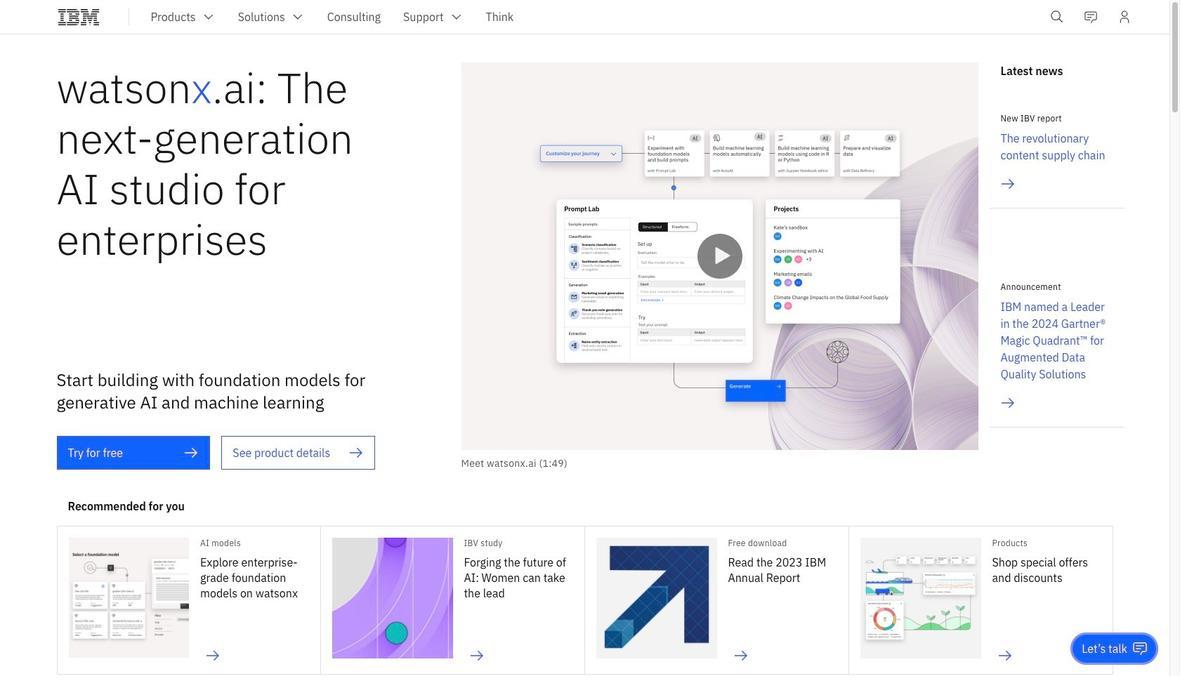 Task type: describe. For each thing, give the bounding box(es) containing it.
let's talk element
[[1082, 642, 1128, 657]]



